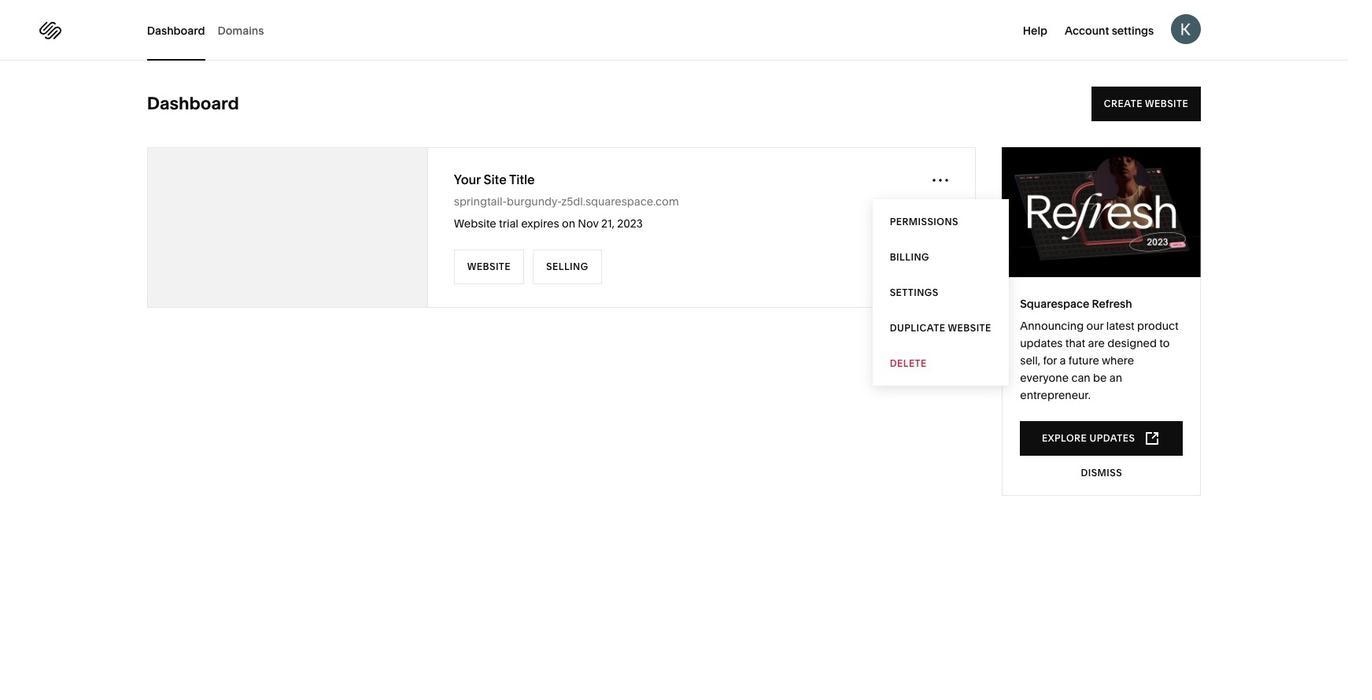 Task type: locate. For each thing, give the bounding box(es) containing it.
website right create
[[1146, 98, 1189, 109]]

expires
[[521, 217, 560, 231]]

duplicate
[[890, 322, 946, 334]]

website up delete button
[[948, 322, 992, 334]]

account
[[1065, 24, 1110, 38]]

dashboard
[[147, 23, 205, 37], [147, 93, 239, 114]]

permissions link
[[873, 204, 1009, 239]]

tab list
[[147, 0, 277, 61]]

0 vertical spatial website
[[454, 217, 497, 231]]

1 vertical spatial website
[[468, 261, 511, 272]]

create website
[[1105, 98, 1189, 109]]

website down the springtail-
[[454, 217, 497, 231]]

1 vertical spatial dashboard
[[147, 93, 239, 114]]

an
[[1110, 371, 1123, 385]]

2023
[[617, 217, 643, 231]]

entrepreneur.
[[1021, 388, 1091, 402]]

z5dl.squarespace.com
[[562, 194, 679, 209]]

for
[[1044, 354, 1058, 368]]

dashboard down dashboard button
[[147, 93, 239, 114]]

duplicate website
[[890, 322, 992, 334]]

0 vertical spatial dashboard
[[147, 23, 205, 37]]

billing
[[890, 251, 930, 263]]

account settings
[[1065, 24, 1155, 38]]

account settings link
[[1065, 22, 1155, 38]]

a
[[1060, 354, 1067, 368]]

website down trial
[[468, 261, 511, 272]]

can
[[1072, 371, 1091, 385]]

0 horizontal spatial website
[[948, 322, 992, 334]]

squarespace refresh announcing our latest product updates that are designed to sell, for a future where everyone can be an entrepreneur.
[[1021, 297, 1179, 402]]

1 horizontal spatial website
[[1146, 98, 1189, 109]]

website
[[1146, 98, 1189, 109], [948, 322, 992, 334]]

settings
[[1112, 24, 1155, 38]]

duplicate website button
[[873, 310, 1009, 346]]

create
[[1105, 98, 1143, 109]]

permissions
[[890, 216, 959, 228]]

2 dashboard from the top
[[147, 93, 239, 114]]

latest
[[1107, 319, 1135, 333]]

updates
[[1090, 432, 1136, 444]]

where
[[1102, 354, 1135, 368]]

0 vertical spatial website
[[1146, 98, 1189, 109]]

selling link
[[533, 250, 602, 284]]

website inside button
[[948, 322, 992, 334]]

your site title
[[454, 172, 535, 187]]

1 vertical spatial website
[[948, 322, 992, 334]]

dashboard left "domains" button
[[147, 23, 205, 37]]

dashboard button
[[147, 0, 205, 61]]

selling
[[547, 261, 589, 272]]

website for duplicate website
[[948, 322, 992, 334]]

website
[[454, 217, 497, 231], [468, 261, 511, 272]]

are
[[1089, 336, 1105, 350]]

dismiss button
[[1021, 456, 1184, 491]]

delete button
[[873, 346, 1009, 381]]

to
[[1160, 336, 1170, 350]]

your site title link
[[454, 171, 535, 188]]

designed
[[1108, 336, 1157, 350]]



Task type: vqa. For each thing, say whether or not it's contained in the screenshot.
tab list
yes



Task type: describe. For each thing, give the bounding box(es) containing it.
site
[[484, 172, 507, 187]]

domains button
[[218, 0, 264, 61]]

that
[[1066, 336, 1086, 350]]

dismiss
[[1081, 467, 1123, 479]]

website inside website link
[[468, 261, 511, 272]]

website inside springtail-burgundy-z5dl.squarespace.com website trial expires on nov 21, 2023
[[454, 217, 497, 231]]

future
[[1069, 354, 1100, 368]]

settings link
[[873, 275, 1009, 310]]

announcing
[[1021, 319, 1084, 333]]

springtail-burgundy-z5dl.squarespace.com website trial expires on nov 21, 2023
[[454, 194, 679, 231]]

nov
[[578, 217, 599, 231]]

create website link
[[1092, 87, 1202, 121]]

be
[[1094, 371, 1107, 385]]

springtail-
[[454, 194, 507, 209]]

title
[[509, 172, 535, 187]]

1 dashboard from the top
[[147, 23, 205, 37]]

help link
[[1023, 22, 1048, 38]]

trial
[[499, 217, 519, 231]]

website for create website
[[1146, 98, 1189, 109]]

refresh
[[1093, 297, 1133, 311]]

settings
[[890, 287, 939, 298]]

domains
[[218, 23, 264, 37]]

website link
[[454, 250, 524, 284]]

squarespace
[[1021, 297, 1090, 311]]

burgundy-
[[507, 194, 562, 209]]

billing link
[[873, 239, 1009, 275]]

our
[[1087, 319, 1104, 333]]

tab list containing dashboard
[[147, 0, 277, 61]]

product
[[1138, 319, 1179, 333]]

your
[[454, 172, 481, 187]]

on
[[562, 217, 576, 231]]

everyone
[[1021, 371, 1069, 385]]

help
[[1023, 24, 1048, 38]]

delete
[[890, 357, 927, 369]]

explore
[[1043, 432, 1088, 444]]

explore updates link
[[1021, 421, 1184, 456]]

updates
[[1021, 336, 1063, 350]]

sell,
[[1021, 354, 1041, 368]]

explore updates
[[1043, 432, 1136, 444]]

21,
[[602, 217, 615, 231]]



